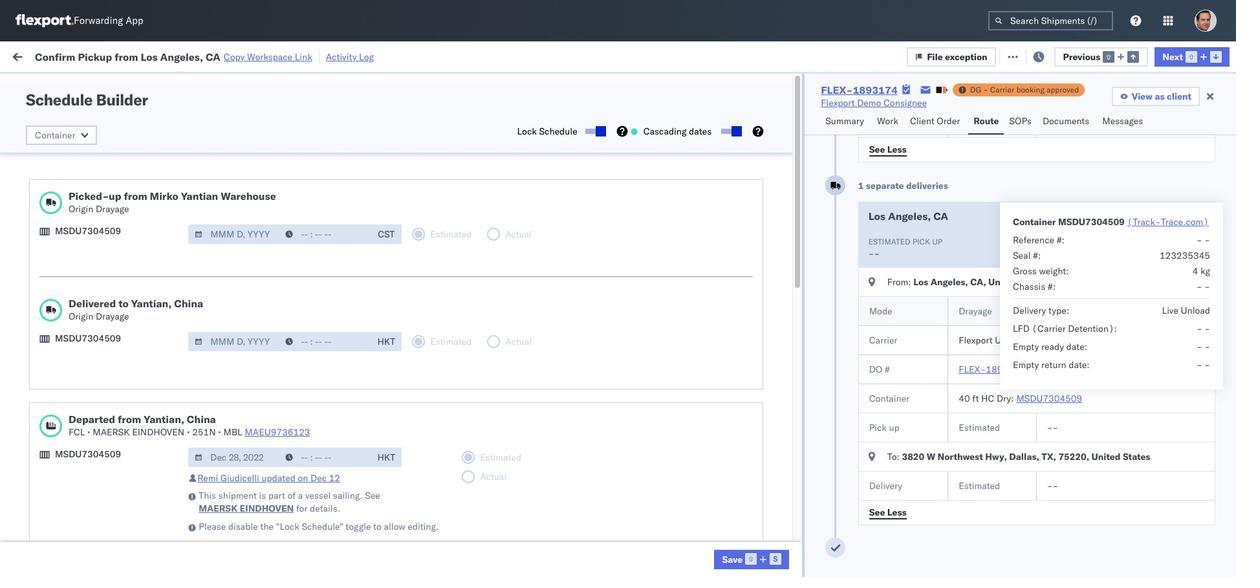 Task type: describe. For each thing, give the bounding box(es) containing it.
angeles, for 4th schedule pickup from los angeles, ca link from the bottom of the page
[[139, 141, 174, 153]]

4 1889466 from the top
[[778, 341, 817, 353]]

container inside container numbers button
[[838, 100, 873, 110]]

schedule delivery appointment link for third schedule delivery appointment "button" from the bottom of the page
[[30, 283, 159, 296]]

gross
[[1014, 265, 1038, 277]]

estimated for delivery
[[959, 480, 1001, 492]]

1 ceau7522281, from the top
[[838, 113, 904, 125]]

delivery for first schedule delivery appointment "button" from the bottom of the page
[[70, 483, 104, 495]]

5 flex-1846748 from the top
[[750, 228, 817, 239]]

return
[[1042, 359, 1067, 371]]

msdu7304509 up the arrive
[[1059, 216, 1126, 228]]

• left mbl
[[218, 427, 221, 438]]

1 hlxu8034992 from the top
[[975, 113, 1039, 125]]

• left return
[[1037, 364, 1040, 375]]

for inside this shipment is part of a vessel sailing. see maersk eindhoven for details.
[[296, 503, 308, 515]]

2130384 for schedule delivery appointment
[[778, 484, 817, 496]]

live unload
[[1163, 305, 1211, 317]]

numbers for container numbers
[[838, 111, 870, 120]]

gvcu5265864 for 11:00 pm pst, feb 2, 2023
[[838, 540, 902, 552]]

3 account from the top
[[659, 455, 694, 467]]

-- up w on the right of the page
[[926, 427, 938, 439]]

3 schedule pickup from los angeles, ca link from the top
[[30, 198, 189, 211]]

container numbers button
[[831, 98, 907, 121]]

1 horizontal spatial file exception
[[1015, 50, 1076, 62]]

sailing.
[[333, 490, 363, 502]]

1 ocean fcl from the top
[[416, 142, 461, 154]]

lhuu7894563, uetu5238478 for confirm pickup from los angeles, ca
[[838, 313, 970, 324]]

11:00 for 11:00 pm pst, nov 8, 2022
[[218, 228, 244, 239]]

5 account from the top
[[659, 512, 694, 524]]

75220,
[[1059, 451, 1090, 463]]

24, for 2023
[[301, 427, 315, 439]]

forwarding
[[74, 15, 123, 27]]

3 lagerfeld from the top
[[723, 455, 761, 467]]

test123456 for schedule delivery appointment
[[926, 171, 981, 182]]

not
[[1056, 364, 1071, 375]]

gvcu5265864 for 8:30 pm pst, jan 28, 2023
[[838, 455, 902, 467]]

1 schedule pickup from los angeles, ca link from the top
[[30, 112, 189, 125]]

part
[[269, 490, 285, 502]]

netherlands for 8:30
[[30, 404, 80, 416]]

activity log
[[326, 51, 374, 62]]

1 vertical spatial to
[[1093, 364, 1101, 375]]

hlxu6269489, for schedule delivery appointment
[[907, 170, 973, 182]]

mode
[[870, 306, 893, 317]]

jan left 23,
[[279, 398, 293, 410]]

choi
[[1137, 370, 1156, 382]]

china for departed from yantian, china
[[187, 413, 216, 426]]

test123456 for schedule pickup from los angeles, ca
[[926, 199, 981, 211]]

container msdu7304509 (track-trace.com)
[[1014, 216, 1210, 228]]

pick
[[870, 422, 887, 434]]

status
[[71, 80, 94, 90]]

drayage inside picked-up from mirko yantian warehouse origin drayage
[[96, 203, 129, 215]]

angeles, for 1st schedule pickup from los angeles, ca link from the bottom
[[139, 426, 174, 438]]

3 flex-2130387 from the top
[[750, 455, 817, 467]]

4 integration test account - karl lagerfeld from the top
[[593, 484, 761, 496]]

9 ocean fcl from the top
[[416, 541, 461, 552]]

see inside this shipment is part of a vessel sailing. see maersk eindhoven for details.
[[365, 490, 381, 502]]

live
[[1163, 305, 1179, 317]]

msdu7304509 for picked-up from mirko yantian warehouse
[[55, 225, 121, 237]]

eindhoven inside this shipment is part of a vessel sailing. see maersk eindhoven for details.
[[240, 503, 294, 515]]

delivery down to:
[[870, 480, 903, 492]]

flexport. image
[[16, 14, 74, 27]]

1 schedule delivery appointment button from the top
[[30, 169, 159, 184]]

reference #:
[[1014, 234, 1065, 246]]

not sent to carrier
[[1056, 364, 1130, 375]]

1889466 for schedule delivery appointment
[[778, 284, 817, 296]]

updated
[[262, 473, 296, 484]]

from inside picked-up from mirko yantian warehouse origin drayage
[[124, 190, 147, 203]]

date: for empty ready date:
[[1067, 341, 1088, 353]]

documents button
[[1038, 109, 1098, 135]]

delivered
[[69, 297, 116, 310]]

0 horizontal spatial united
[[989, 276, 1018, 288]]

4 schedule pickup from los angeles, ca button from the top
[[30, 255, 189, 269]]

jawla
[[1128, 114, 1150, 125]]

2 schedule delivery appointment from the top
[[30, 284, 159, 295]]

4 schedule pickup from los angeles, ca link from the top
[[30, 255, 189, 268]]

ca for fifth schedule pickup from los angeles, ca button from the top of the page
[[177, 426, 189, 438]]

schedule delivery appointment link for 4th schedule delivery appointment "button" from the bottom
[[30, 169, 159, 182]]

empty for empty ready date:
[[1014, 341, 1040, 353]]

2 test123456 from the top
[[926, 142, 981, 154]]

-- : -- -- text field for delivered to yantian, china
[[279, 332, 371, 351]]

arrive
[[1080, 237, 1107, 247]]

activity
[[326, 51, 357, 62]]

2 integration test account - karl lagerfeld from the top
[[593, 398, 761, 410]]

1 vertical spatial states
[[1124, 451, 1151, 463]]

picked-
[[69, 190, 109, 203]]

action
[[1192, 50, 1220, 62]]

gaurav jawla
[[1097, 114, 1150, 125]]

pick
[[913, 237, 931, 247]]

2023 up -- : -- -- text field
[[317, 427, 340, 439]]

flexport for flexport demo consignee
[[822, 97, 855, 109]]

2 horizontal spatial :
[[1012, 393, 1015, 405]]

2 upload customs clearance documents link from the top
[[30, 454, 191, 467]]

1 vertical spatial warehouse
[[1090, 210, 1145, 223]]

confirm pickup from los angeles, ca link
[[30, 312, 184, 325]]

empty return date:
[[1014, 359, 1090, 371]]

hc
[[982, 393, 995, 405]]

3 integration test account - karl lagerfeld from the top
[[593, 455, 761, 467]]

1 see less button from the top
[[862, 140, 915, 159]]

flex-1662119
[[750, 427, 817, 439]]

0 horizontal spatial states
[[1020, 276, 1048, 288]]

1 see less from the top
[[870, 143, 907, 155]]

0 horizontal spatial on
[[298, 473, 308, 484]]

jaehyung choi - test origin agent
[[1097, 370, 1237, 382]]

rotterdam, for 11:00 pm pst, feb 2, 2023
[[117, 534, 163, 545]]

1 1846748 from the top
[[778, 114, 817, 125]]

1 lagerfeld from the top
[[723, 370, 761, 382]]

1 resize handle column header from the left
[[195, 100, 211, 577]]

confirm pickup from rotterdam, netherlands
[[30, 534, 163, 558]]

msdu7304509 down not
[[1017, 393, 1083, 405]]

2 karl from the top
[[704, 398, 720, 410]]

ceau7522281, hlxu6269489, hlxu8034992 for schedule delivery appointment
[[838, 170, 1039, 182]]

5 ocean fcl from the top
[[416, 398, 461, 410]]

3 11:59 from the top
[[218, 199, 244, 211]]

4 2130387 from the top
[[778, 541, 817, 552]]

• down departed at the bottom left of the page
[[87, 427, 90, 438]]

6 integration test account - karl lagerfeld from the top
[[593, 541, 761, 552]]

11:59 pm pdt, nov 4, 2022 for schedule delivery appointment
[[218, 171, 337, 182]]

760
[[239, 50, 255, 62]]

numbers for mbl/mawb numbers
[[973, 106, 1006, 115]]

omkar for ceau7522281, hlxu6269489, hlxu8034992
[[1097, 142, 1124, 154]]

in
[[194, 80, 201, 90]]

order
[[937, 115, 961, 127]]

23,
[[295, 398, 309, 410]]

1 4, from the top
[[304, 142, 313, 154]]

2 see less from the top
[[870, 507, 907, 518]]

confirm for confirm pickup from los angeles, ca
[[30, 312, 63, 324]]

0 vertical spatial on
[[317, 50, 328, 62]]

container inside container button
[[35, 129, 75, 141]]

12
[[329, 473, 340, 484]]

agent
[[1213, 370, 1237, 382]]

batch action button
[[1144, 46, 1229, 66]]

blocked,
[[159, 80, 192, 90]]

drayage inside the delivered to yantian, china origin drayage
[[96, 311, 129, 322]]

w
[[927, 451, 936, 463]]

10 resize handle column header from the left
[[1163, 100, 1179, 577]]

9 resize handle column header from the left
[[1075, 100, 1090, 577]]

estimated for pick up
[[959, 422, 1001, 434]]

jan left 28,
[[279, 455, 293, 467]]

dg - carrier booking approved
[[971, 85, 1080, 95]]

confirm for confirm delivery
[[30, 341, 63, 352]]

5 lagerfeld from the top
[[723, 512, 761, 524]]

trace.com)
[[1162, 216, 1210, 228]]

2 2130387 from the top
[[778, 398, 817, 410]]

3 schedule pickup from los angeles, ca button from the top
[[30, 198, 189, 212]]

mmm d, yyyy text field for cst
[[189, 225, 280, 244]]

schedule builder
[[26, 90, 148, 109]]

2 integration from the top
[[593, 398, 638, 410]]

mbl/mawb numbers
[[926, 106, 1006, 115]]

4 lhuu7894563, from the top
[[838, 341, 905, 353]]

6 karl from the top
[[704, 541, 720, 552]]

flex-1893174
[[822, 84, 898, 96]]

2 ceau7522281, from the top
[[838, 142, 904, 153]]

3 2130387 from the top
[[778, 455, 817, 467]]

4 account from the top
[[659, 484, 694, 496]]

ca for 4th schedule pickup from los angeles, ca button from the top of the page
[[177, 255, 189, 267]]

from:
[[888, 276, 912, 288]]

kg
[[1201, 265, 1211, 277]]

7 resize handle column header from the left
[[816, 100, 831, 577]]

risk
[[268, 50, 283, 62]]

cst
[[378, 228, 395, 240]]

• left "251n"
[[187, 427, 190, 438]]

los for 3rd schedule pickup from los angeles, ca button from the bottom
[[122, 198, 137, 210]]

2 schedule pickup from rotterdam, netherlands button from the top
[[30, 505, 194, 532]]

: for status
[[94, 80, 96, 90]]

by
[[1109, 237, 1118, 247]]

nov for schedule pickup from los angeles, ca
[[285, 199, 302, 211]]

batch action
[[1164, 50, 1220, 62]]

1 integration from the top
[[593, 370, 638, 382]]

5 schedule pickup from los angeles, ca button from the top
[[30, 426, 189, 440]]

dallas,
[[1010, 451, 1040, 463]]

eindhoven inside departed from yantian, china fcl • maersk eindhoven • 251n • mbl maeu9736123
[[132, 427, 185, 438]]

0 horizontal spatial file
[[928, 51, 944, 62]]

confirm pickup from rotterdam, netherlands link
[[30, 533, 194, 559]]

upload customs clearance documents for 2nd upload customs clearance documents 'link' from the bottom of the page
[[30, 227, 191, 239]]

-- for pick up
[[1048, 422, 1059, 434]]

vessel
[[305, 490, 331, 502]]

6 lagerfeld from the top
[[723, 541, 761, 552]]

gross weight:
[[1014, 265, 1070, 277]]

3 schedule delivery appointment button from the top
[[30, 369, 159, 383]]

2 hlxu6269489, from the top
[[907, 142, 973, 153]]

container button
[[26, 126, 97, 145]]

nov for schedule delivery appointment
[[285, 171, 302, 182]]

11:00 pm pst, nov 8, 2022
[[218, 228, 337, 239]]

2023 right 28,
[[312, 455, 334, 467]]

3 integration from the top
[[593, 455, 638, 467]]

lhuu7894563, uetu5238478 for schedule pickup from los angeles, ca
[[838, 256, 970, 267]]

route
[[974, 115, 1000, 127]]

savant for ceau7522281, hlxu6269489, hlxu8034992
[[1126, 142, 1154, 154]]

5:30 for schedule pickup from rotterdam, netherlands
[[218, 512, 238, 524]]

205 on track
[[298, 50, 351, 62]]

fcl inside departed from yantian, china fcl • maersk eindhoven • 251n • mbl maeu9736123
[[69, 427, 85, 438]]

from inside button
[[95, 312, 114, 324]]

4 lagerfeld from the top
[[723, 484, 761, 496]]

ceau7522281, for schedule pickup from los angeles, ca
[[838, 199, 904, 210]]

6 integration from the top
[[593, 541, 638, 552]]

omkar savant for lhuu7894563, uetu5238478
[[1097, 313, 1154, 325]]

flex-1889466 for confirm pickup from los angeles, ca
[[750, 313, 817, 325]]

3 flex-1846748 from the top
[[750, 171, 817, 182]]

a
[[298, 490, 303, 502]]

maeu9408431 for 8:30 pm pst, jan 28, 2023
[[926, 455, 992, 467]]

1 horizontal spatial carrier
[[991, 85, 1015, 95]]

dg
[[971, 85, 982, 95]]

4 uetu5238478 from the top
[[907, 341, 970, 353]]

dallas
[[1056, 210, 1087, 223]]

this shipment is part of a vessel sailing. see maersk eindhoven for details.
[[199, 490, 381, 515]]

dry
[[997, 393, 1012, 405]]

Search Work text field
[[801, 46, 942, 66]]

40
[[959, 393, 971, 405]]

2 ceau7522281, hlxu6269489, hlxu8034992 from the top
[[838, 142, 1039, 153]]

pickup for 4th schedule pickup from los angeles, ca button from the bottom
[[70, 141, 98, 153]]

1 11:59 from the top
[[218, 142, 244, 154]]

251n
[[192, 427, 216, 438]]

5 schedule pickup from los angeles, ca from the top
[[30, 426, 189, 438]]

5:30 pm pst, jan 30, 2023 for schedule pickup from rotterdam, netherlands
[[218, 512, 334, 524]]

flexport for flexport us trucking open carrier
[[959, 335, 993, 346]]

6 ocean fcl from the top
[[416, 455, 461, 467]]

empty for empty return date:
[[1014, 359, 1040, 371]]

documents for 2nd upload customs clearance documents 'link' from the bottom of the page
[[144, 227, 191, 239]]

jan for schedule pickup from los angeles, ca
[[284, 427, 299, 439]]

omkar for lhuu7894563, uetu5238478
[[1097, 313, 1124, 325]]

2 schedule pickup from los angeles, ca link from the top
[[30, 141, 189, 154]]

"lock
[[276, 521, 300, 533]]

24, for 2022
[[299, 341, 313, 353]]

appointment for schedule delivery appointment link related to 2nd schedule delivery appointment "button" from the bottom of the page
[[106, 369, 159, 381]]

3 schedule delivery appointment from the top
[[30, 369, 159, 381]]

5 karl from the top
[[704, 512, 720, 524]]

3 karl from the top
[[704, 455, 720, 467]]

container down #
[[870, 393, 910, 405]]

rotterdam, for 8:30 pm pst, jan 23, 2023
[[122, 391, 168, 403]]

client
[[911, 115, 935, 127]]

2 see less button from the top
[[862, 503, 915, 522]]

delivery for "confirm delivery" button
[[65, 341, 98, 352]]

2023 up details.
[[312, 484, 334, 496]]

1893174b
[[987, 364, 1032, 375]]

builder
[[96, 90, 148, 109]]

confirm for confirm pickup from rotterdam, netherlands
[[30, 534, 63, 545]]

yantian, for from
[[144, 413, 184, 426]]

flexport demo consignee link
[[822, 96, 928, 109]]

ca for 3rd schedule pickup from los angeles, ca button from the bottom
[[177, 198, 189, 210]]

0 horizontal spatial file exception
[[928, 51, 988, 62]]

2 upload from the top
[[30, 455, 59, 466]]

test123456 for upload customs clearance documents
[[926, 228, 981, 239]]

message (0)
[[174, 50, 228, 62]]

save button
[[715, 550, 790, 570]]

5 integration test account - karl lagerfeld from the top
[[593, 512, 761, 524]]

4 schedule delivery appointment button from the top
[[30, 483, 159, 497]]

up inside estimated pick up --
[[933, 237, 943, 247]]

app
[[126, 15, 143, 27]]

8 resize handle column header from the left
[[904, 100, 920, 577]]

abcdefg78456546 for confirm pickup from los angeles, ca
[[926, 313, 1013, 325]]

schedule"
[[302, 521, 344, 533]]

2 account from the top
[[659, 398, 694, 410]]

message
[[174, 50, 211, 62]]

2023 right 2,
[[313, 541, 336, 552]]

#
[[885, 364, 890, 375]]

details.
[[310, 503, 341, 515]]

0 vertical spatial for
[[124, 80, 135, 90]]

filtered
[[13, 79, 44, 91]]

shipment
[[219, 490, 257, 502]]

cascading
[[644, 126, 687, 137]]

ca for 4th schedule pickup from los angeles, ca button from the bottom
[[177, 141, 189, 153]]

2022 for clearance
[[314, 228, 337, 239]]

work
[[37, 47, 70, 65]]

savant for lhuu7894563, uetu5238478
[[1126, 313, 1154, 325]]

1 account from the top
[[659, 370, 694, 382]]

booking
[[1017, 85, 1045, 95]]

departed from yantian, china fcl • maersk eindhoven • 251n • mbl maeu9736123
[[69, 413, 310, 438]]

2022 for from
[[315, 199, 337, 211]]

2 hlxu8034992 from the top
[[975, 142, 1039, 153]]

gvcu5265864 for 8:30 pm pst, jan 23, 2023
[[838, 398, 902, 410]]

summary button
[[821, 109, 873, 135]]

drayage down ca,
[[959, 306, 993, 317]]

mbl/mawb
[[926, 106, 971, 115]]

Search Shipments (/) text field
[[989, 11, 1114, 30]]

2 clearance from the top
[[100, 455, 142, 466]]

lhuu7894563, for schedule delivery appointment
[[838, 284, 905, 296]]

1 hlxu6269489, from the top
[[907, 113, 973, 125]]

documents for 2nd upload customs clearance documents 'link' from the top of the page
[[144, 455, 191, 466]]

angeles, for third schedule pickup from los angeles, ca link from the bottom
[[139, 198, 174, 210]]



Task type: locate. For each thing, give the bounding box(es) containing it.
0 horizontal spatial up
[[109, 190, 121, 203]]

0 horizontal spatial maersk
[[93, 427, 130, 438]]

2 11:59 pm pdt, nov 4, 2022 from the top
[[218, 171, 337, 182]]

yantian, inside the delivered to yantian, china origin drayage
[[131, 297, 172, 310]]

1 vertical spatial upload
[[30, 455, 59, 466]]

save
[[723, 554, 743, 565]]

8 ocean fcl from the top
[[416, 512, 461, 524]]

4, for schedule pickup from los angeles, ca
[[304, 199, 313, 211]]

for down a
[[296, 503, 308, 515]]

jan
[[279, 398, 293, 410], [284, 427, 299, 439], [279, 455, 293, 467], [279, 484, 293, 496], [279, 512, 293, 524]]

28,
[[295, 455, 309, 467]]

drayage up the upload customs clearance documents button
[[96, 203, 129, 215]]

2 schedule pickup from los angeles, ca button from the top
[[30, 141, 189, 155]]

4 gvcu5265864 from the top
[[838, 540, 902, 552]]

confirm pickup from los angeles, ca copy workspace link
[[35, 50, 312, 63]]

0 vertical spatial up
[[109, 190, 121, 203]]

do
[[870, 364, 883, 375]]

flex-2130387 button
[[729, 367, 820, 385], [729, 367, 820, 385], [729, 395, 820, 413], [729, 395, 820, 413], [729, 452, 820, 470], [729, 452, 820, 470], [729, 538, 820, 556], [729, 538, 820, 556]]

5 schedule pickup from los angeles, ca link from the top
[[30, 426, 189, 439]]

11:59 right yantian
[[218, 199, 244, 211]]

import work button
[[105, 41, 169, 71]]

24,
[[299, 341, 313, 353], [301, 427, 315, 439]]

maersk down this
[[199, 503, 238, 515]]

ca,
[[971, 276, 987, 288]]

1 vertical spatial maersk
[[199, 503, 238, 515]]

clearance down departed at the bottom left of the page
[[100, 455, 142, 466]]

appointment for schedule delivery appointment link corresponding to first schedule delivery appointment "button" from the bottom of the page
[[106, 483, 159, 495]]

documents down picked-up from mirko yantian warehouse origin drayage
[[144, 227, 191, 239]]

2 vertical spatial to
[[374, 521, 382, 533]]

0 vertical spatial documents
[[1043, 115, 1090, 127]]

5:30 pm pst, jan 30, 2023 for schedule delivery appointment
[[218, 484, 334, 496]]

0 vertical spatial estimated
[[869, 237, 911, 247]]

5:30 for schedule delivery appointment
[[218, 484, 238, 496]]

date: for empty return date:
[[1069, 359, 1090, 371]]

0 vertical spatial savant
[[1126, 142, 1154, 154]]

8:30 pm pst, jan 28, 2023
[[218, 455, 334, 467]]

picked-up from mirko yantian warehouse origin drayage
[[69, 190, 276, 215]]

8:30 up 'giudicelli'
[[218, 455, 238, 467]]

mmm d, yyyy text field down yantian
[[189, 225, 280, 244]]

maeu9736123 button
[[245, 427, 310, 438]]

1 vertical spatial documents
[[144, 227, 191, 239]]

lfd (carrier detention):
[[1014, 323, 1118, 335]]

- - for empty ready date:
[[1197, 341, 1211, 353]]

ceau7522281, hlxu6269489, hlxu8034992 for schedule pickup from los angeles, ca
[[838, 199, 1039, 210]]

hlxu6269489, for schedule pickup from los angeles, ca
[[907, 199, 973, 210]]

1 upload from the top
[[30, 227, 59, 239]]

upload customs clearance documents down departed at the bottom left of the page
[[30, 455, 191, 466]]

1 vertical spatial 5:30 pm pst, jan 30, 2023
[[218, 512, 334, 524]]

remi giudicelli updated on dec 12 button
[[198, 473, 340, 484]]

1 vertical spatial flex-2130384
[[750, 512, 817, 524]]

0 vertical spatial customs
[[62, 227, 98, 239]]

0 vertical spatial see less button
[[862, 140, 915, 159]]

3 hlxu6269489, from the top
[[907, 170, 973, 182]]

1 5:30 from the top
[[218, 484, 238, 496]]

client order button
[[906, 109, 969, 135]]

ca inside button
[[172, 312, 184, 324]]

3 pdt, from the top
[[262, 199, 283, 211]]

ceau7522281, down work button
[[838, 142, 904, 153]]

msdu7304509 down departed at the bottom left of the page
[[55, 449, 121, 460]]

0 vertical spatial warehouse
[[221, 190, 276, 203]]

1 horizontal spatial dec
[[311, 473, 327, 484]]

1 horizontal spatial file
[[1015, 50, 1031, 62]]

warehouse inside picked-up from mirko yantian warehouse origin drayage
[[221, 190, 276, 203]]

yantian, inside departed from yantian, china fcl • maersk eindhoven • 251n • mbl maeu9736123
[[144, 413, 184, 426]]

1889466 for schedule pickup from los angeles, ca
[[778, 256, 817, 268]]

1 vertical spatial dec
[[311, 473, 327, 484]]

0 vertical spatial mmm d, yyyy text field
[[189, 225, 280, 244]]

2 ocean fcl from the top
[[416, 171, 461, 182]]

0 vertical spatial 24,
[[299, 341, 313, 353]]

4 flex-2130387 from the top
[[750, 541, 817, 552]]

resize handle column header
[[195, 100, 211, 577], [346, 100, 362, 577], [394, 100, 409, 577], [482, 100, 498, 577], [571, 100, 586, 577], [707, 100, 723, 577], [816, 100, 831, 577], [904, 100, 920, 577], [1075, 100, 1090, 577], [1163, 100, 1179, 577], [1204, 100, 1220, 577]]

- - for chassis #:
[[1197, 281, 1211, 293]]

1 horizontal spatial on
[[317, 50, 328, 62]]

carrier up mbl/mawb numbers button
[[991, 85, 1015, 95]]

container up the reference
[[1014, 216, 1057, 228]]

1 horizontal spatial exception
[[1034, 50, 1076, 62]]

3 flex-1889466 from the top
[[750, 313, 817, 325]]

omkar savant
[[1097, 142, 1154, 154], [1097, 313, 1154, 325]]

savant left the live in the right bottom of the page
[[1126, 313, 1154, 325]]

origin down delivered
[[69, 311, 93, 322]]

omkar
[[1097, 142, 1124, 154], [1097, 313, 1124, 325]]

pickup for fifth schedule pickup from los angeles, ca button from the top of the page
[[70, 426, 98, 438]]

•
[[1037, 364, 1040, 375], [87, 427, 90, 438], [187, 427, 190, 438], [218, 427, 221, 438]]

0 horizontal spatial #:
[[1034, 250, 1042, 262]]

flex-1893174b
[[959, 364, 1032, 375]]

5:30 right this
[[218, 484, 238, 496]]

confirm pickup from los angeles, ca button
[[30, 312, 184, 326]]

1 vertical spatial clearance
[[100, 455, 142, 466]]

1 vertical spatial less
[[888, 507, 907, 518]]

filtered by:
[[13, 79, 59, 91]]

1 horizontal spatial eindhoven
[[240, 503, 294, 515]]

eindhoven left "251n"
[[132, 427, 185, 438]]

1 maeu9408431 from the top
[[926, 370, 992, 382]]

1 flex-2130384 from the top
[[750, 484, 817, 496]]

1 vertical spatial hkt
[[378, 452, 396, 463]]

nov for upload customs clearance documents
[[284, 228, 301, 239]]

2023 down vessel
[[312, 512, 334, 524]]

2 horizontal spatial up
[[933, 237, 943, 247]]

up inside picked-up from mirko yantian warehouse origin drayage
[[109, 190, 121, 203]]

2 vertical spatial up
[[890, 422, 900, 434]]

chassis #:
[[1014, 281, 1056, 293]]

3 1846748 from the top
[[778, 171, 817, 182]]

abcdefg78456546 for schedule delivery appointment
[[926, 284, 1013, 296]]

2 horizontal spatial #:
[[1057, 234, 1065, 246]]

rotterdam, inside confirm pickup from rotterdam, netherlands
[[117, 534, 163, 545]]

1 vertical spatial 5:30
[[218, 512, 238, 524]]

msdu7304509 down the picked-
[[55, 225, 121, 237]]

1 horizontal spatial up
[[890, 422, 900, 434]]

24, up 23,
[[299, 341, 313, 353]]

lhuu7894563, uetu5238478 for schedule delivery appointment
[[838, 284, 970, 296]]

3 lhuu7894563, uetu5238478 from the top
[[838, 313, 970, 324]]

1 vertical spatial maeu9408431
[[926, 398, 992, 410]]

4 ocean fcl from the top
[[416, 341, 461, 353]]

2130384 down 1662119
[[778, 484, 817, 496]]

0 vertical spatial upload
[[30, 227, 59, 239]]

see for second see less button from the top of the page
[[870, 507, 886, 518]]

0 vertical spatial 30,
[[295, 484, 309, 496]]

documents inside button
[[1043, 115, 1090, 127]]

2 vertical spatial maeu9408431
[[926, 455, 992, 467]]

1 less from the top
[[888, 143, 907, 155]]

copy
[[224, 51, 245, 62]]

ceau7522281, down 1
[[838, 199, 904, 210]]

china inside the delivered to yantian, china origin drayage
[[174, 297, 203, 310]]

8:30 for 8:30 pm pst, jan 28, 2023
[[218, 455, 238, 467]]

1 schedule pickup from rotterdam, netherlands button from the top
[[30, 391, 194, 418]]

2 -- : -- -- text field from the top
[[279, 332, 371, 351]]

seal
[[1014, 250, 1031, 262]]

up for pick
[[890, 422, 900, 434]]

omkar savant left the live in the right bottom of the page
[[1097, 313, 1154, 325]]

flexport inside the flexport demo consignee link
[[822, 97, 855, 109]]

1 upload customs clearance documents link from the top
[[30, 226, 191, 239]]

1 flex-1889466 from the top
[[750, 256, 817, 268]]

0 vertical spatial -- : -- -- text field
[[279, 225, 371, 244]]

container down flex-1893174
[[838, 100, 873, 110]]

up for picked-
[[109, 190, 121, 203]]

work down the flexport demo consignee link on the right top of the page
[[878, 115, 899, 127]]

zimu3048342 for schedule pickup from rotterdam, netherlands
[[926, 512, 988, 524]]

schedule delivery appointment button up the "confirm pickup from los angeles, ca" link
[[30, 283, 159, 297]]

flexport
[[822, 97, 855, 109], [959, 335, 993, 346]]

customs down departed at the bottom left of the page
[[62, 455, 98, 466]]

schedule delivery appointment link up the picked-
[[30, 169, 159, 182]]

documents down approved
[[1043, 115, 1090, 127]]

1 vertical spatial 2130384
[[778, 512, 817, 524]]

nyku9743990
[[838, 484, 902, 495], [838, 512, 902, 524]]

maersk inside this shipment is part of a vessel sailing. see maersk eindhoven for details.
[[199, 503, 238, 515]]

flexport up summary
[[822, 97, 855, 109]]

2 flex-1889466 from the top
[[750, 284, 817, 296]]

0 vertical spatial dec
[[279, 341, 296, 353]]

0 vertical spatial netherlands
[[30, 404, 80, 416]]

1 schedule pickup from los angeles, ca button from the top
[[30, 112, 189, 127]]

ceau7522281, for schedule delivery appointment
[[838, 170, 904, 182]]

1 30, from the top
[[295, 484, 309, 496]]

0 vertical spatial flex-2130384
[[750, 484, 817, 496]]

maeu9408431 up 40
[[926, 370, 992, 382]]

2 1889466 from the top
[[778, 284, 817, 296]]

schedule delivery appointment up the picked-
[[30, 170, 159, 182]]

of
[[288, 490, 296, 502]]

0 vertical spatial zimu3048342
[[926, 484, 988, 496]]

2 customs from the top
[[62, 455, 98, 466]]

1 2130387 from the top
[[778, 370, 817, 382]]

2 30, from the top
[[295, 512, 309, 524]]

appointment up confirm pickup from rotterdam, netherlands link
[[106, 483, 159, 495]]

2 vertical spatial pdt,
[[262, 199, 283, 211]]

ready
[[99, 80, 122, 90]]

0 vertical spatial to
[[119, 297, 129, 310]]

1 vertical spatial schedule pickup from rotterdam, netherlands
[[30, 505, 168, 530]]

angeles, for 2nd schedule pickup from los angeles, ca link from the bottom
[[139, 255, 174, 267]]

consignee
[[884, 97, 928, 109]]

to right sent
[[1093, 364, 1101, 375]]

schedule pickup from los angeles, ca up the upload customs clearance documents button
[[30, 198, 189, 210]]

confirm for confirm pickup from los angeles, ca copy workspace link
[[35, 50, 75, 63]]

: for snoozed
[[301, 80, 303, 90]]

2 5:30 pm pst, jan 30, 2023 from the top
[[218, 512, 334, 524]]

- - for lfd (carrier detention):
[[1197, 323, 1211, 335]]

-- : -- -- text field for picked-up from mirko yantian warehouse
[[279, 225, 371, 244]]

2 less from the top
[[888, 507, 907, 518]]

-- : -- -- text field
[[279, 225, 371, 244], [279, 332, 371, 351]]

china up mmm d, yyyy text box
[[174, 297, 203, 310]]

4 lhuu7894563, uetu5238478 from the top
[[838, 341, 970, 353]]

0 vertical spatial 11:00
[[218, 228, 244, 239]]

2023 right 23,
[[312, 398, 334, 410]]

6 account from the top
[[659, 541, 694, 552]]

hlxu8034992 for schedule delivery appointment
[[975, 170, 1039, 182]]

pickup for confirm pickup from rotterdam, netherlands button
[[65, 534, 93, 545]]

6 resize handle column header from the left
[[707, 100, 723, 577]]

los angeles, ca
[[869, 210, 949, 223]]

2 flex-2130387 from the top
[[750, 398, 817, 410]]

upload customs clearance documents down the picked-
[[30, 227, 191, 239]]

2 2130384 from the top
[[778, 512, 817, 524]]

warehouse up by
[[1090, 210, 1145, 223]]

123235345
[[1161, 250, 1211, 262]]

dallas warehouse
[[1056, 210, 1145, 223]]

pickup inside button
[[65, 312, 93, 324]]

flex-1889466
[[750, 256, 817, 268], [750, 284, 817, 296], [750, 313, 817, 325], [750, 341, 817, 353]]

1 hkt from the top
[[378, 336, 396, 348]]

clearance inside button
[[100, 227, 142, 239]]

less for second see less button from the top of the page
[[888, 507, 907, 518]]

1 vertical spatial origin
[[69, 311, 93, 322]]

uetu5238478 left ca,
[[907, 284, 970, 296]]

documents inside button
[[144, 227, 191, 239]]

origin inside picked-up from mirko yantian warehouse origin drayage
[[69, 203, 93, 215]]

sops button
[[1005, 109, 1038, 135]]

pdt, for schedule delivery appointment
[[262, 171, 283, 182]]

origin for jaehyung
[[1186, 370, 1211, 382]]

file exception down search shipments (/) text box in the top of the page
[[1015, 50, 1076, 62]]

customs inside the upload customs clearance documents button
[[62, 227, 98, 239]]

2 vertical spatial documents
[[144, 455, 191, 466]]

flex-1889466 for schedule pickup from los angeles, ca
[[750, 256, 817, 268]]

MMM D, YYYY text field
[[189, 332, 280, 351]]

angeles, for first schedule pickup from los angeles, ca link from the top of the page
[[139, 113, 174, 125]]

test123456
[[926, 114, 981, 125], [926, 142, 981, 154], [926, 171, 981, 182], [926, 199, 981, 211], [926, 228, 981, 239]]

delivery up the picked-
[[70, 170, 104, 182]]

see less
[[870, 143, 907, 155], [870, 507, 907, 518]]

2130387
[[778, 370, 817, 382], [778, 398, 817, 410], [778, 455, 817, 467], [778, 541, 817, 552]]

1 horizontal spatial work
[[878, 115, 899, 127]]

abcdefg78456546
[[926, 256, 1013, 268], [926, 284, 1013, 296], [926, 313, 1013, 325], [926, 341, 1013, 353]]

lfd
[[1014, 323, 1030, 335]]

estimated inside estimated pick up --
[[869, 237, 911, 247]]

4 test123456 from the top
[[926, 199, 981, 211]]

jan down 23,
[[284, 427, 299, 439]]

0 vertical spatial 2130384
[[778, 484, 817, 496]]

1 lhuu7894563, uetu5238478 from the top
[[838, 256, 970, 267]]

0 horizontal spatial work
[[141, 50, 164, 62]]

carrier right open
[[1072, 335, 1100, 346]]

netherlands
[[30, 404, 80, 416], [30, 518, 80, 530], [30, 547, 80, 558]]

maeu9408431 for 8:30 pm pst, jan 23, 2023
[[926, 398, 992, 410]]

maeu9736123
[[245, 427, 310, 438]]

see less button down to:
[[862, 503, 915, 522]]

exception
[[1034, 50, 1076, 62], [946, 51, 988, 62]]

2 omkar savant from the top
[[1097, 313, 1154, 325]]

omkar savant for ceau7522281, hlxu6269489, hlxu8034992
[[1097, 142, 1154, 154]]

2 zimu3048342 from the top
[[926, 512, 988, 524]]

1 vertical spatial china
[[187, 413, 216, 426]]

upload customs clearance documents link down the picked-
[[30, 226, 191, 239]]

0 vertical spatial work
[[141, 50, 164, 62]]

1 2130384 from the top
[[778, 484, 817, 496]]

integration
[[593, 370, 638, 382], [593, 398, 638, 410], [593, 455, 638, 467], [593, 484, 638, 496], [593, 512, 638, 524], [593, 541, 638, 552]]

deliveries
[[907, 180, 949, 192]]

flex-2130384 down flex-1662119
[[750, 484, 817, 496]]

pickup for the confirm pickup from los angeles, ca button
[[65, 312, 93, 324]]

sent
[[1073, 364, 1091, 375]]

1 schedule delivery appointment link from the top
[[30, 169, 159, 182]]

to left allow
[[374, 521, 382, 533]]

1 horizontal spatial maersk
[[199, 503, 238, 515]]

1 vertical spatial omkar
[[1097, 313, 1124, 325]]

separate
[[867, 180, 905, 192]]

los for 4th schedule pickup from los angeles, ca button from the bottom
[[122, 141, 137, 153]]

file exception button
[[995, 46, 1084, 66], [995, 46, 1084, 66], [908, 47, 997, 66], [908, 47, 997, 66]]

pst,
[[262, 228, 282, 239], [257, 341, 277, 353], [257, 398, 277, 410], [262, 427, 282, 439], [257, 455, 277, 467], [257, 484, 277, 496], [257, 512, 277, 524], [262, 541, 282, 552]]

1 pdt, from the top
[[262, 142, 283, 154]]

1 vertical spatial 4,
[[304, 171, 313, 182]]

11:59 down progress
[[218, 142, 244, 154]]

0 vertical spatial less
[[888, 143, 907, 155]]

los inside button
[[117, 312, 131, 324]]

msdu7304509
[[1059, 216, 1126, 228], [55, 225, 121, 237], [55, 333, 121, 344], [1017, 393, 1083, 405], [55, 449, 121, 460]]

united right 75220,
[[1092, 451, 1121, 463]]

snoozed : no
[[271, 80, 317, 90]]

30, down a
[[295, 512, 309, 524]]

30, for schedule pickup from rotterdam, netherlands
[[295, 512, 309, 524]]

3820
[[903, 451, 925, 463]]

previous button
[[1055, 47, 1149, 66]]

3 schedule pickup from los angeles, ca from the top
[[30, 198, 189, 210]]

1 upload customs clearance documents from the top
[[30, 227, 191, 239]]

los for the confirm pickup from los angeles, ca button
[[117, 312, 131, 324]]

#: right seal on the top of page
[[1034, 250, 1042, 262]]

0 horizontal spatial dec
[[279, 341, 296, 353]]

2 lhuu7894563, from the top
[[838, 284, 905, 296]]

numbers inside container numbers
[[838, 111, 870, 120]]

8:30 for 8:30 pm pst, jan 23, 2023
[[218, 398, 238, 410]]

work button
[[873, 109, 906, 135]]

4 integration from the top
[[593, 484, 638, 496]]

lhuu7894563, down from:
[[838, 313, 905, 324]]

container numbers
[[838, 100, 873, 120]]

uetu5238478 up 40
[[907, 341, 970, 353]]

1 vertical spatial 8:30
[[218, 455, 238, 467]]

2 11:00 from the top
[[218, 541, 244, 552]]

snoozed
[[271, 80, 301, 90]]

3 - - from the top
[[1197, 323, 1211, 335]]

file up the mbl/mawb
[[928, 51, 944, 62]]

4 ceau7522281, from the top
[[838, 199, 904, 210]]

1 vertical spatial customs
[[62, 455, 98, 466]]

delivery up lfd
[[1014, 305, 1047, 317]]

5:30
[[218, 484, 238, 496], [218, 512, 238, 524]]

1 savant from the top
[[1126, 142, 1154, 154]]

3 ceau7522281, hlxu6269489, hlxu8034992 from the top
[[838, 170, 1039, 182]]

messages button
[[1098, 109, 1151, 135]]

to inside the delivered to yantian, china origin drayage
[[119, 297, 129, 310]]

1 -- : -- -- text field from the top
[[279, 225, 371, 244]]

view as client
[[1133, 91, 1192, 102]]

2 schedule delivery appointment link from the top
[[30, 283, 159, 296]]

1 integration test account - karl lagerfeld from the top
[[593, 370, 761, 382]]

205
[[298, 50, 315, 62]]

must
[[1056, 237, 1078, 247]]

0 vertical spatial 8:30
[[218, 398, 238, 410]]

5 hlxu8034992 from the top
[[975, 227, 1039, 239]]

lhuu7894563, for confirm pickup from los angeles, ca
[[838, 313, 905, 324]]

angeles, inside button
[[134, 312, 169, 324]]

2 1846748 from the top
[[778, 142, 817, 154]]

delivery for 4th schedule delivery appointment "button" from the bottom
[[70, 170, 104, 182]]

please
[[199, 521, 226, 533]]

nyku9743990 for schedule pickup from rotterdam, netherlands
[[838, 512, 902, 524]]

container down 'workitem'
[[35, 129, 75, 141]]

0 vertical spatial origin
[[69, 203, 93, 215]]

schedule pickup from los angeles, ca down workitem button
[[30, 141, 189, 153]]

netherlands inside confirm pickup from rotterdam, netherlands
[[30, 547, 80, 558]]

pm
[[246, 142, 260, 154], [246, 171, 260, 182], [246, 199, 260, 211], [246, 228, 260, 239], [240, 398, 255, 410], [246, 427, 260, 439], [240, 455, 255, 467], [240, 484, 255, 496], [240, 512, 255, 524], [246, 541, 260, 552]]

0 vertical spatial upload customs clearance documents
[[30, 227, 191, 239]]

carrier down mode
[[870, 335, 898, 346]]

hkt for -- : -- -- text field
[[378, 452, 396, 463]]

delivery inside button
[[65, 341, 98, 352]]

ceau7522281, down demo
[[838, 113, 904, 125]]

1 vertical spatial schedule pickup from rotterdam, netherlands link
[[30, 505, 194, 530]]

0 vertical spatial eindhoven
[[132, 427, 185, 438]]

see for second see less button from the bottom of the page
[[870, 143, 886, 155]]

11:00
[[218, 228, 244, 239], [218, 541, 244, 552]]

maersk inside departed from yantian, china fcl • maersk eindhoven • 251n • mbl maeu9736123
[[93, 427, 130, 438]]

1 vertical spatial schedule pickup from rotterdam, netherlands button
[[30, 505, 194, 532]]

schedule pickup from rotterdam, netherlands link for second schedule pickup from rotterdam, netherlands button from the bottom of the page
[[30, 391, 194, 417]]

to: 3820 w northwest hwy, dallas, tx, 75220, united states
[[888, 451, 1151, 463]]

0 vertical spatial rotterdam,
[[122, 391, 168, 403]]

abcd1234560
[[838, 427, 902, 438]]

flex-2130384 for schedule delivery appointment
[[750, 484, 817, 496]]

2 vertical spatial netherlands
[[30, 547, 80, 558]]

carrier
[[1104, 364, 1130, 375]]

confirm inside button
[[30, 312, 63, 324]]

3 resize handle column header from the left
[[394, 100, 409, 577]]

confirm inside confirm pickup from rotterdam, netherlands
[[30, 534, 63, 545]]

2 empty from the top
[[1014, 359, 1040, 371]]

11:59 up picked-up from mirko yantian warehouse origin drayage
[[218, 171, 244, 182]]

0 vertical spatial schedule pickup from rotterdam, netherlands button
[[30, 391, 194, 418]]

view as client button
[[1113, 87, 1201, 106]]

1 vertical spatial see less button
[[862, 503, 915, 522]]

previous
[[1064, 51, 1101, 62]]

less down to:
[[888, 507, 907, 518]]

schedule delivery appointment button down "confirm delivery" button
[[30, 369, 159, 383]]

delivery down "confirm delivery" button
[[70, 369, 104, 381]]

2 schedule pickup from rotterdam, netherlands link from the top
[[30, 505, 194, 530]]

0 horizontal spatial warehouse
[[221, 190, 276, 203]]

0 vertical spatial clearance
[[100, 227, 142, 239]]

schedule pickup from rotterdam, netherlands link for second schedule pickup from rotterdam, netherlands button from the top
[[30, 505, 194, 530]]

file up dg - carrier booking approved
[[1015, 50, 1031, 62]]

see less down to:
[[870, 507, 907, 518]]

1 vertical spatial empty
[[1014, 359, 1040, 371]]

file exception up dg
[[928, 51, 988, 62]]

1 horizontal spatial united
[[1092, 451, 1121, 463]]

clearance down the picked-
[[100, 227, 142, 239]]

flex-1846748
[[750, 114, 817, 125], [750, 142, 817, 154], [750, 171, 817, 182], [750, 199, 817, 211], [750, 228, 817, 239]]

uetu5238478 for confirm pickup from los angeles, ca
[[907, 313, 970, 324]]

on right 205
[[317, 50, 328, 62]]

24, down 23,
[[301, 427, 315, 439]]

pickup inside confirm pickup from rotterdam, netherlands
[[65, 534, 93, 545]]

ceau7522281, hlxu6269489, hlxu8034992 for upload customs clearance documents
[[838, 227, 1039, 239]]

1 lhuu7894563, from the top
[[838, 256, 905, 267]]

2 flex-1846748 from the top
[[750, 142, 817, 154]]

delivery for 2nd schedule delivery appointment "button" from the bottom of the page
[[70, 369, 104, 381]]

schedule delivery appointment link up confirm pickup from rotterdam, netherlands
[[30, 483, 159, 496]]

4 - - from the top
[[1197, 341, 1211, 353]]

origin inside the delivered to yantian, china origin drayage
[[69, 311, 93, 322]]

type:
[[1049, 305, 1070, 317]]

0 horizontal spatial :
[[94, 80, 96, 90]]

schedule pickup from los angeles, ca down departed at the bottom left of the page
[[30, 426, 189, 438]]

: left "ready"
[[94, 80, 96, 90]]

less for second see less button from the bottom of the page
[[888, 143, 907, 155]]

2 vertical spatial 11:59 pm pdt, nov 4, 2022
[[218, 199, 337, 211]]

1 horizontal spatial warehouse
[[1090, 210, 1145, 223]]

1 vertical spatial upload customs clearance documents
[[30, 455, 191, 466]]

exception up approved
[[1034, 50, 1076, 62]]

savant down jawla
[[1126, 142, 1154, 154]]

11:00 for 11:00 pm pst, feb 2, 2023
[[218, 541, 244, 552]]

upload customs clearance documents for 2nd upload customs clearance documents 'link' from the top of the page
[[30, 455, 191, 466]]

numbers inside button
[[973, 106, 1006, 115]]

maersk down departed at the bottom left of the page
[[93, 427, 130, 438]]

1 gvcu5265864 from the top
[[838, 370, 902, 381]]

MMM D, YYYY text field
[[189, 225, 280, 244], [189, 448, 280, 467]]

2 schedule pickup from los angeles, ca from the top
[[30, 141, 189, 153]]

0 horizontal spatial eindhoven
[[132, 427, 185, 438]]

1 vertical spatial eindhoven
[[240, 503, 294, 515]]

ceau7522281, up los angeles, ca in the right top of the page
[[838, 170, 904, 182]]

dec left the 12
[[311, 473, 327, 484]]

from inside departed from yantian, china fcl • maersk eindhoven • 251n • mbl maeu9736123
[[118, 413, 141, 426]]

uetu5238478 for schedule delivery appointment
[[907, 284, 970, 296]]

-- for delivery
[[1048, 480, 1059, 492]]

uetu5238478 for schedule pickup from los angeles, ca
[[907, 256, 970, 267]]

delivery for third schedule delivery appointment "button" from the bottom of the page
[[70, 284, 104, 295]]

zimu3048342 for schedule delivery appointment
[[926, 484, 988, 496]]

30, for schedule delivery appointment
[[295, 484, 309, 496]]

hlxu8034992 for schedule pickup from los angeles, ca
[[975, 199, 1039, 210]]

1 omkar from the top
[[1097, 142, 1124, 154]]

jan left a
[[279, 484, 293, 496]]

1 vertical spatial see
[[365, 490, 381, 502]]

rotterdam,
[[122, 391, 168, 403], [122, 505, 168, 517], [117, 534, 163, 545]]

ca for the confirm pickup from los angeles, ca button
[[172, 312, 184, 324]]

1 vertical spatial rotterdam,
[[122, 505, 168, 517]]

None checkbox
[[586, 129, 604, 134], [722, 129, 740, 134], [586, 129, 604, 134], [722, 129, 740, 134]]

maersk eindhoven link
[[199, 502, 294, 515]]

0 vertical spatial 11:59 pm pdt, nov 4, 2022
[[218, 142, 337, 154]]

flexport demo consignee
[[822, 97, 928, 109]]

unload
[[1182, 305, 1211, 317]]

3 lhuu7894563, from the top
[[838, 313, 905, 324]]

1 ceau7522281, hlxu6269489, hlxu8034992 from the top
[[838, 113, 1039, 125]]

from inside confirm pickup from rotterdam, netherlands
[[95, 534, 114, 545]]

progress
[[203, 80, 235, 90]]

1 vertical spatial united
[[1092, 451, 1121, 463]]

ready
[[1042, 341, 1065, 353]]

3 ocean fcl from the top
[[416, 228, 461, 239]]

2 vertical spatial estimated
[[959, 480, 1001, 492]]

ft
[[973, 393, 980, 405]]

yantian
[[181, 190, 218, 203]]

#: for seal #:
[[1034, 250, 1042, 262]]

4 flex-1889466 from the top
[[750, 341, 817, 353]]

6:00
[[218, 341, 238, 353]]

1 vertical spatial up
[[933, 237, 943, 247]]

upload inside button
[[30, 227, 59, 239]]

4
[[1193, 265, 1199, 277]]

abcdefg78456546 for schedule pickup from los angeles, ca
[[926, 256, 1013, 268]]

1 schedule pickup from rotterdam, netherlands from the top
[[30, 391, 168, 416]]

5 ceau7522281, from the top
[[838, 227, 904, 239]]

msdu7304509 for departed from yantian, china
[[55, 449, 121, 460]]

1 schedule pickup from los angeles, ca from the top
[[30, 113, 189, 125]]

2 - - from the top
[[1197, 281, 1211, 293]]

appointment up 'mirko'
[[106, 170, 159, 182]]

1 vertical spatial netherlands
[[30, 518, 80, 530]]

delivery up delivered
[[70, 284, 104, 295]]

warehouse
[[221, 190, 276, 203], [1090, 210, 1145, 223]]

2 hkt from the top
[[378, 452, 396, 463]]

2 schedule delivery appointment button from the top
[[30, 283, 159, 297]]

route button
[[969, 109, 1005, 135]]

china inside departed from yantian, china fcl • maersk eindhoven • 251n • mbl maeu9736123
[[187, 413, 216, 426]]

1 vertical spatial omkar savant
[[1097, 313, 1154, 325]]

hkt for delivered to yantian, china's -- : -- -- text box
[[378, 336, 396, 348]]

0 vertical spatial omkar savant
[[1097, 142, 1154, 154]]

0 horizontal spatial carrier
[[870, 335, 898, 346]]

abcdefg78456546 down the from: los angeles, ca, united states
[[926, 313, 1013, 325]]

0 horizontal spatial flexport
[[822, 97, 855, 109]]

3 maeu9408431 from the top
[[926, 455, 992, 467]]

1 schedule delivery appointment from the top
[[30, 170, 159, 182]]

lhuu7894563, uetu5238478 up mode
[[838, 284, 970, 296]]

msdu7304509 for delivered to yantian, china
[[55, 333, 121, 344]]

pickup for 4th schedule pickup from los angeles, ca button from the top of the page
[[70, 255, 98, 267]]

11 resize handle column header from the left
[[1204, 100, 1220, 577]]

0 horizontal spatial exception
[[946, 51, 988, 62]]

less down work button
[[888, 143, 907, 155]]

ceau7522281, down los angeles, ca in the right top of the page
[[838, 227, 904, 239]]

uetu5238478 down pick
[[907, 256, 970, 267]]

origin for delivered
[[69, 311, 93, 322]]

angeles, for the "confirm pickup from los angeles, ca" link
[[134, 312, 169, 324]]

1 horizontal spatial numbers
[[973, 106, 1006, 115]]

nyku9743990 for schedule delivery appointment
[[838, 484, 902, 495]]

2022 for appointment
[[315, 171, 337, 182]]

2 horizontal spatial carrier
[[1072, 335, 1100, 346]]

view
[[1133, 91, 1153, 102]]

2 schedule pickup from rotterdam, netherlands from the top
[[30, 505, 168, 530]]

flexport left us on the right bottom of the page
[[959, 335, 993, 346]]

0 vertical spatial see less
[[870, 143, 907, 155]]

11:59 pm pdt, nov 4, 2022 for schedule pickup from los angeles, ca
[[218, 199, 337, 211]]

#: for reference #:
[[1057, 234, 1065, 246]]

2 11:59 from the top
[[218, 171, 244, 182]]

#: down the weight:
[[1048, 281, 1056, 293]]

schedule delivery appointment up confirm pickup from rotterdam, netherlands
[[30, 483, 159, 495]]

drayage down delivered
[[96, 311, 129, 322]]

4 11:59 from the top
[[218, 427, 244, 439]]

-- : -- -- text field
[[279, 448, 371, 467]]

hwy,
[[986, 451, 1008, 463]]

ceau7522281, for upload customs clearance documents
[[838, 227, 904, 239]]



Task type: vqa. For each thing, say whether or not it's contained in the screenshot.
the bottom Assignees button
no



